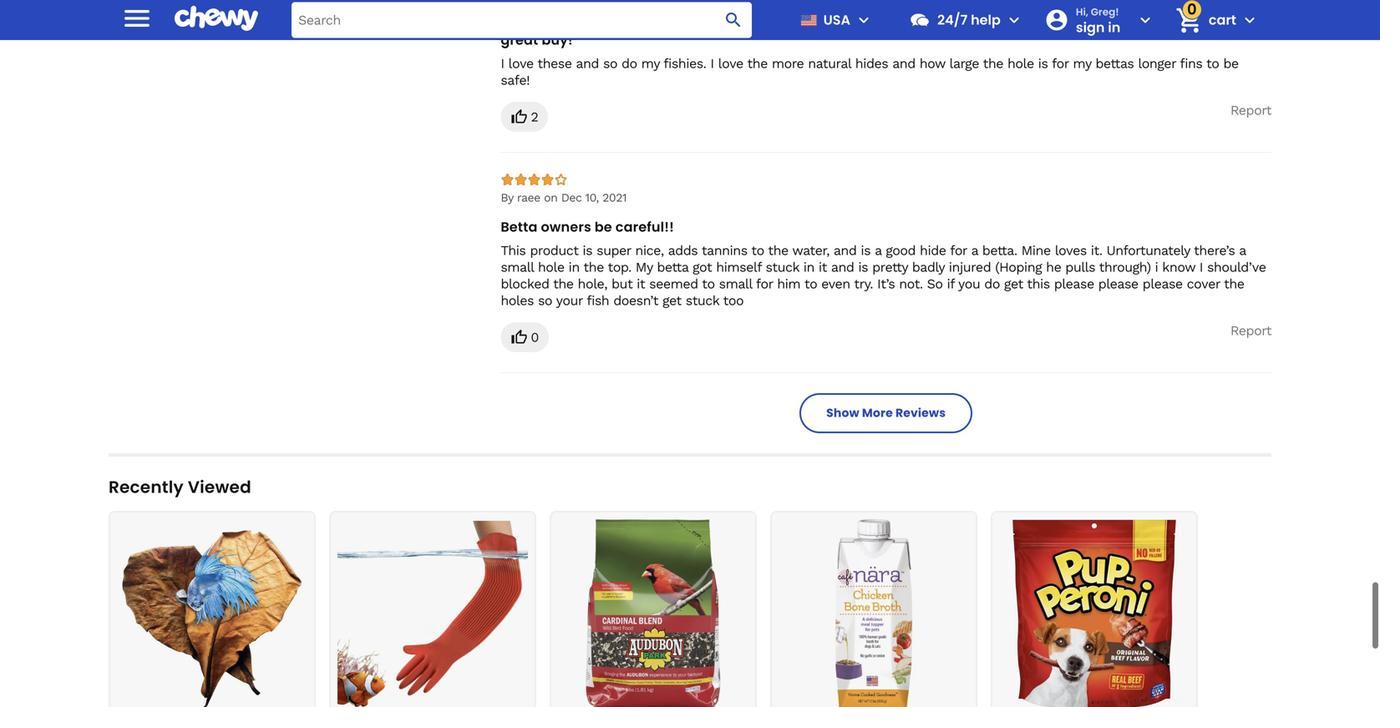 Task type: describe. For each thing, give the bounding box(es) containing it.
this
[[1027, 276, 1050, 292]]

audubon park cardinal blend wild bird food, 4-lb bag image
[[558, 520, 749, 708]]

1 love from the left
[[508, 55, 534, 71]]

your
[[556, 293, 583, 309]]

reviews
[[896, 405, 946, 421]]

report button for 0
[[1231, 322, 1272, 339]]

betta
[[501, 218, 538, 236]]

mine
[[1021, 243, 1051, 259]]

know
[[1162, 259, 1195, 275]]

holes
[[501, 293, 534, 309]]

0 horizontal spatial for
[[756, 276, 773, 292]]

bettas
[[1096, 55, 1134, 71]]

help menu image
[[1004, 10, 1024, 30]]

safe!
[[501, 72, 530, 88]]

cart
[[1209, 10, 1237, 29]]

cart menu image
[[1240, 10, 1260, 30]]

0
[[531, 330, 539, 345]]

do inside betta owners be careful!! this product is super nice, adds tannins to the water, and is a good hide for a betta. mine loves it. unfortunately there's a small hole in the top. my betta got himself stuck in it and is pretty badly injured (hoping he pulls through) i know i should've blocked the hole, but it seemed to small for him to even try. it's not. so if you do get this please please please cover the holes so your fish doesn't get stuck too
[[984, 276, 1000, 292]]

show
[[826, 405, 860, 421]]

fins
[[1180, 55, 1203, 71]]

if
[[947, 276, 955, 292]]

blocked
[[501, 276, 549, 292]]

loves
[[1055, 243, 1087, 259]]

0 horizontal spatial i
[[501, 55, 504, 71]]

usa button
[[794, 0, 874, 40]]

seemed
[[649, 276, 698, 292]]

too
[[723, 293, 744, 309]]

by hayles on mar 21, 2022
[[501, 4, 639, 17]]

should've
[[1207, 259, 1266, 275]]

1 vertical spatial small
[[719, 276, 752, 292]]

but
[[612, 276, 633, 292]]

10,
[[585, 191, 599, 205]]

by raee on dec 10, 2021
[[501, 191, 627, 205]]

cafe nara chicken broth grain-free dog & cat wet food topper, 1.1-lb bottle image
[[779, 520, 969, 708]]

2021
[[603, 191, 627, 205]]

hide
[[920, 243, 946, 259]]

the down should've
[[1224, 276, 1245, 292]]

he
[[1046, 259, 1061, 275]]

water,
[[792, 243, 830, 259]]

24/7 help link
[[902, 0, 1001, 40]]

recently viewed
[[109, 476, 251, 499]]

himself
[[716, 259, 762, 275]]

product
[[530, 243, 579, 259]]

it.
[[1091, 243, 1102, 259]]

longer
[[1138, 55, 1176, 71]]

1 my from the left
[[641, 55, 660, 71]]

him
[[777, 276, 801, 292]]

1 horizontal spatial get
[[1004, 276, 1023, 292]]

my
[[636, 259, 653, 275]]

2
[[531, 109, 538, 125]]

pulls
[[1066, 259, 1095, 275]]

3 a from the left
[[1239, 243, 1246, 259]]

be inside 'great buy! i love these and so do my fishies. i love the more natural hides and how large the hole is for my bettas longer fins to be safe!'
[[1223, 55, 1239, 71]]

betta
[[657, 259, 688, 275]]

sungrow long rubber betta aquarium gloves fish tank maintenance accessories, 22-in, 1 pair image
[[338, 520, 528, 708]]

betta.
[[982, 243, 1017, 259]]

0 horizontal spatial menu image
[[120, 1, 154, 35]]

it's
[[877, 276, 895, 292]]

even
[[821, 276, 850, 292]]

i inside betta owners be careful!! this product is super nice, adds tannins to the water, and is a good hide for a betta. mine loves it. unfortunately there's a small hole in the top. my betta got himself stuck in it and is pretty badly injured (hoping he pulls through) i know i should've blocked the hole, but it seemed to small for him to even try. it's not. so if you do get this please please please cover the holes so your fish doesn't get stuck too
[[1200, 259, 1203, 275]]

1 horizontal spatial i
[[711, 55, 714, 71]]

and right water,
[[834, 243, 857, 259]]

hole inside betta owners be careful!! this product is super nice, adds tannins to the water, and is a good hide for a betta. mine loves it. unfortunately there's a small hole in the top. my betta got himself stuck in it and is pretty badly injured (hoping he pulls through) i know i should've blocked the hole, but it seemed to small for him to even try. it's not. so if you do get this please please please cover the holes so your fish doesn't get stuck too
[[538, 259, 564, 275]]

report button for 2
[[1231, 102, 1272, 119]]

injured
[[949, 259, 991, 275]]

super
[[597, 243, 631, 259]]

show more reviews
[[826, 405, 946, 421]]

natural
[[808, 55, 851, 71]]

show more reviews button
[[800, 393, 973, 434]]

more
[[772, 55, 804, 71]]

not.
[[899, 276, 923, 292]]

cart link
[[1169, 0, 1237, 40]]

2 please from the left
[[1098, 276, 1139, 292]]

for inside 'great buy! i love these and so do my fishies. i love the more natural hides and how large the hole is for my bettas longer fins to be safe!'
[[1052, 55, 1069, 71]]

and left the how
[[892, 55, 916, 71]]

is inside 'great buy! i love these and so do my fishies. i love the more natural hides and how large the hole is for my bettas longer fins to be safe!'
[[1038, 55, 1048, 71]]

badly
[[912, 259, 945, 275]]

in
[[1108, 18, 1121, 37]]

raee
[[517, 191, 540, 205]]

this
[[501, 243, 526, 259]]

1 horizontal spatial it
[[819, 259, 827, 275]]

betta owners be careful!! this product is super nice, adds tannins to the water, and is a good hide for a betta. mine loves it. unfortunately there's a small hole in the top. my betta got himself stuck in it and is pretty badly injured (hoping he pulls through) i know i should've blocked the hole, but it seemed to small for him to even try. it's not. so if you do get this please please please cover the holes so your fish doesn't get stuck too
[[501, 218, 1266, 309]]

fishies.
[[664, 55, 706, 71]]

report for 2
[[1231, 102, 1272, 118]]

great buy! i love these and so do my fishies. i love the more natural hides and how large the hole is for my bettas longer fins to be safe!
[[501, 30, 1239, 88]]

do inside 'great buy! i love these and so do my fishies. i love the more natural hides and how large the hole is for my bettas longer fins to be safe!'
[[622, 55, 637, 71]]

hole,
[[578, 276, 607, 292]]

hi, greg! sign in
[[1076, 5, 1121, 37]]

the left water,
[[768, 243, 789, 259]]

chewy home image
[[175, 0, 258, 37]]

recently
[[109, 476, 184, 499]]

large
[[950, 55, 979, 71]]

dec
[[561, 191, 582, 205]]

1 in from the left
[[569, 259, 580, 275]]

viewed
[[188, 476, 251, 499]]

great
[[501, 30, 538, 49]]

i
[[1155, 259, 1158, 275]]

hayles
[[517, 4, 551, 17]]

tannins
[[702, 243, 748, 259]]

nice,
[[635, 243, 664, 259]]

chewy support image
[[909, 9, 931, 31]]

how
[[920, 55, 945, 71]]

2022
[[613, 4, 639, 17]]

1 a from the left
[[875, 243, 882, 259]]

owners
[[541, 218, 591, 236]]



Task type: locate. For each thing, give the bounding box(es) containing it.
on left the mar
[[555, 4, 568, 17]]

help
[[971, 10, 1001, 29]]

1 by from the top
[[501, 4, 513, 17]]

so inside 'great buy! i love these and so do my fishies. i love the more natural hides and how large the hole is for my bettas longer fins to be safe!'
[[603, 55, 617, 71]]

2 love from the left
[[718, 55, 743, 71]]

0 horizontal spatial hole
[[538, 259, 564, 275]]

by for by hayles on mar 21, 2022
[[501, 4, 513, 17]]

by left the raee
[[501, 191, 513, 205]]

a up the pretty at the right top of page
[[875, 243, 882, 259]]

2 in from the left
[[804, 259, 815, 275]]

1 vertical spatial it
[[637, 276, 645, 292]]

be up super
[[595, 218, 612, 236]]

Product search field
[[292, 2, 752, 38]]

(hoping
[[995, 259, 1042, 275]]

menu image
[[120, 1, 154, 35], [854, 10, 874, 30]]

to inside 'great buy! i love these and so do my fishies. i love the more natural hides and how large the hole is for my bettas longer fins to be safe!'
[[1207, 55, 1219, 71]]

so left your
[[538, 293, 552, 309]]

by for by raee on dec 10, 2021
[[501, 191, 513, 205]]

1 horizontal spatial my
[[1073, 55, 1091, 71]]

0 vertical spatial on
[[555, 4, 568, 17]]

these
[[538, 55, 572, 71]]

hole
[[1008, 55, 1034, 71], [538, 259, 564, 275]]

stuck up him
[[766, 259, 799, 275]]

for left him
[[756, 276, 773, 292]]

1 vertical spatial so
[[538, 293, 552, 309]]

more
[[862, 405, 893, 421]]

menu image inside usa popup button
[[854, 10, 874, 30]]

list
[[109, 511, 1272, 708]]

2 a from the left
[[971, 243, 978, 259]]

2 report from the top
[[1231, 323, 1272, 339]]

submit search image
[[723, 10, 744, 30]]

1 vertical spatial by
[[501, 191, 513, 205]]

1 horizontal spatial small
[[719, 276, 752, 292]]

pretty
[[872, 259, 908, 275]]

0 horizontal spatial do
[[622, 55, 637, 71]]

account menu image
[[1135, 10, 1155, 30]]

hole inside 'great buy! i love these and so do my fishies. i love the more natural hides and how large the hole is for my bettas longer fins to be safe!'
[[1008, 55, 1034, 71]]

stuck left too
[[686, 293, 719, 309]]

report for 0
[[1231, 323, 1272, 339]]

my
[[641, 55, 660, 71], [1073, 55, 1091, 71]]

buy!
[[542, 30, 573, 49]]

0 vertical spatial get
[[1004, 276, 1023, 292]]

2 button
[[501, 102, 548, 132]]

0 vertical spatial report button
[[1231, 102, 1272, 119]]

do down "2022"
[[622, 55, 637, 71]]

report
[[1231, 102, 1272, 118], [1231, 323, 1272, 339]]

love
[[508, 55, 534, 71], [718, 55, 743, 71]]

1 vertical spatial stuck
[[686, 293, 719, 309]]

is
[[1038, 55, 1048, 71], [583, 243, 592, 259], [861, 243, 871, 259], [858, 259, 868, 275]]

2 horizontal spatial i
[[1200, 259, 1203, 275]]

and right "these"
[[576, 55, 599, 71]]

i right fishies.
[[711, 55, 714, 71]]

2 report button from the top
[[1231, 322, 1272, 339]]

0 horizontal spatial love
[[508, 55, 534, 71]]

a up injured
[[971, 243, 978, 259]]

careful!!
[[616, 218, 674, 236]]

i
[[501, 55, 504, 71], [711, 55, 714, 71], [1200, 259, 1203, 275]]

2 by from the top
[[501, 191, 513, 205]]

21,
[[595, 4, 609, 17]]

to up himself
[[751, 243, 764, 259]]

2 my from the left
[[1073, 55, 1091, 71]]

1 vertical spatial do
[[984, 276, 1000, 292]]

please down pulls
[[1054, 276, 1094, 292]]

sign
[[1076, 18, 1105, 37]]

the
[[747, 55, 768, 71], [983, 55, 1003, 71], [768, 243, 789, 259], [584, 259, 604, 275], [553, 276, 574, 292], [1224, 276, 1245, 292]]

love down submit search icon
[[718, 55, 743, 71]]

0 vertical spatial small
[[501, 259, 534, 275]]

top.
[[608, 259, 632, 275]]

be inside betta owners be careful!! this product is super nice, adds tannins to the water, and is a good hide for a betta. mine loves it. unfortunately there's a small hole in the top. my betta got himself stuck in it and is pretty badly injured (hoping he pulls through) i know i should've blocked the hole, but it seemed to small for him to even try. it's not. so if you do get this please please please cover the holes so your fish doesn't get stuck too
[[595, 218, 612, 236]]

please down i
[[1143, 276, 1183, 292]]

1 horizontal spatial in
[[804, 259, 815, 275]]

hole down 'product'
[[538, 259, 564, 275]]

my left fishies.
[[641, 55, 660, 71]]

it
[[819, 259, 827, 275], [637, 276, 645, 292]]

menu image right usa
[[854, 10, 874, 30]]

please
[[1054, 276, 1094, 292], [1098, 276, 1139, 292], [1143, 276, 1183, 292]]

the up hole,
[[584, 259, 604, 275]]

1 horizontal spatial be
[[1223, 55, 1239, 71]]

by left hayles
[[501, 4, 513, 17]]

0 vertical spatial be
[[1223, 55, 1239, 71]]

0 vertical spatial hole
[[1008, 55, 1034, 71]]

1 vertical spatial report
[[1231, 323, 1272, 339]]

on for mar
[[555, 4, 568, 17]]

2 horizontal spatial please
[[1143, 276, 1183, 292]]

1 horizontal spatial do
[[984, 276, 1000, 292]]

0 horizontal spatial please
[[1054, 276, 1094, 292]]

2 horizontal spatial for
[[1052, 55, 1069, 71]]

mar
[[572, 4, 592, 17]]

0 vertical spatial by
[[501, 4, 513, 17]]

on left dec
[[544, 191, 558, 205]]

i up cover
[[1200, 259, 1203, 275]]

1 vertical spatial hole
[[538, 259, 564, 275]]

1 vertical spatial be
[[595, 218, 612, 236]]

to
[[1207, 55, 1219, 71], [751, 243, 764, 259], [702, 276, 715, 292], [804, 276, 817, 292]]

got
[[693, 259, 712, 275]]

for
[[1052, 55, 1069, 71], [950, 243, 967, 259], [756, 276, 773, 292]]

0 horizontal spatial in
[[569, 259, 580, 275]]

0 horizontal spatial it
[[637, 276, 645, 292]]

0 horizontal spatial so
[[538, 293, 552, 309]]

0 horizontal spatial my
[[641, 55, 660, 71]]

a
[[875, 243, 882, 259], [971, 243, 978, 259], [1239, 243, 1246, 259]]

the right large
[[983, 55, 1003, 71]]

get
[[1004, 276, 1023, 292], [663, 293, 682, 309]]

greg!
[[1091, 5, 1119, 19]]

so inside betta owners be careful!! this product is super nice, adds tannins to the water, and is a good hide for a betta. mine loves it. unfortunately there's a small hole in the top. my betta got himself stuck in it and is pretty badly injured (hoping he pulls through) i know i should've blocked the hole, but it seemed to small for him to even try. it's not. so if you do get this please please please cover the holes so your fish doesn't get stuck too
[[538, 293, 552, 309]]

pup-peroni original beef flavor dog treats, 22.5-oz bag image
[[999, 520, 1190, 708]]

3 please from the left
[[1143, 276, 1183, 292]]

1 vertical spatial for
[[950, 243, 967, 259]]

you
[[958, 276, 980, 292]]

1 vertical spatial get
[[663, 293, 682, 309]]

on
[[555, 4, 568, 17], [544, 191, 558, 205]]

menu image left chewy home image on the top of the page
[[120, 1, 154, 35]]

0 horizontal spatial be
[[595, 218, 612, 236]]

my left bettas in the right top of the page
[[1073, 55, 1091, 71]]

so
[[927, 276, 943, 292]]

0 horizontal spatial a
[[875, 243, 882, 259]]

good
[[886, 243, 916, 259]]

1 horizontal spatial hole
[[1008, 55, 1034, 71]]

so down '21,'
[[603, 55, 617, 71]]

for left bettas in the right top of the page
[[1052, 55, 1069, 71]]

items image
[[1174, 6, 1204, 35]]

1 vertical spatial report button
[[1231, 322, 1272, 339]]

1 horizontal spatial menu image
[[854, 10, 874, 30]]

please down through)
[[1098, 276, 1139, 292]]

in down water,
[[804, 259, 815, 275]]

a up should've
[[1239, 243, 1246, 259]]

0 vertical spatial stuck
[[766, 259, 799, 275]]

on for dec
[[544, 191, 558, 205]]

try.
[[854, 276, 873, 292]]

1 horizontal spatial a
[[971, 243, 978, 259]]

0 horizontal spatial get
[[663, 293, 682, 309]]

to down the got
[[702, 276, 715, 292]]

through)
[[1099, 259, 1151, 275]]

1 vertical spatial on
[[544, 191, 558, 205]]

in up hole,
[[569, 259, 580, 275]]

small down this
[[501, 259, 534, 275]]

0 vertical spatial for
[[1052, 55, 1069, 71]]

2 horizontal spatial a
[[1239, 243, 1246, 259]]

hi,
[[1076, 5, 1089, 19]]

doesn't
[[613, 293, 658, 309]]

0 button
[[501, 322, 549, 353]]

unfortunately
[[1107, 243, 1190, 259]]

1 horizontal spatial so
[[603, 55, 617, 71]]

i up safe!
[[501, 55, 504, 71]]

the up your
[[553, 276, 574, 292]]

24/7 help
[[937, 10, 1001, 29]]

hole down the help menu image
[[1008, 55, 1034, 71]]

0 horizontal spatial small
[[501, 259, 534, 275]]

in
[[569, 259, 580, 275], [804, 259, 815, 275]]

fish
[[587, 293, 609, 309]]

24/7
[[937, 10, 968, 29]]

get down the (hoping
[[1004, 276, 1023, 292]]

small up too
[[719, 276, 752, 292]]

adds
[[668, 243, 698, 259]]

be
[[1223, 55, 1239, 71], [595, 218, 612, 236]]

there's
[[1194, 243, 1235, 259]]

do
[[622, 55, 637, 71], [984, 276, 1000, 292]]

stuck
[[766, 259, 799, 275], [686, 293, 719, 309]]

and
[[576, 55, 599, 71], [892, 55, 916, 71], [834, 243, 857, 259], [831, 259, 854, 275]]

Search text field
[[292, 2, 752, 38]]

do right you
[[984, 276, 1000, 292]]

cover
[[1187, 276, 1220, 292]]

it down water,
[[819, 259, 827, 275]]

by
[[501, 4, 513, 17], [501, 191, 513, 205]]

1 report button from the top
[[1231, 102, 1272, 119]]

hides
[[855, 55, 888, 71]]

1 horizontal spatial please
[[1098, 276, 1139, 292]]

love up safe!
[[508, 55, 534, 71]]

sungrow betta fish indian almond leaves, water conditioner & tank treatment for freshwater aquarium image
[[117, 520, 307, 708]]

0 horizontal spatial stuck
[[686, 293, 719, 309]]

1 horizontal spatial stuck
[[766, 259, 799, 275]]

so
[[603, 55, 617, 71], [538, 293, 552, 309]]

for up injured
[[950, 243, 967, 259]]

to right him
[[804, 276, 817, 292]]

and up even at right top
[[831, 259, 854, 275]]

1 horizontal spatial love
[[718, 55, 743, 71]]

1 horizontal spatial for
[[950, 243, 967, 259]]

be right fins
[[1223, 55, 1239, 71]]

1 report from the top
[[1231, 102, 1272, 118]]

2 vertical spatial for
[[756, 276, 773, 292]]

0 vertical spatial so
[[603, 55, 617, 71]]

it down my
[[637, 276, 645, 292]]

0 vertical spatial do
[[622, 55, 637, 71]]

usa
[[824, 10, 851, 29]]

small
[[501, 259, 534, 275], [719, 276, 752, 292]]

0 vertical spatial report
[[1231, 102, 1272, 118]]

to right fins
[[1207, 55, 1219, 71]]

0 vertical spatial it
[[819, 259, 827, 275]]

get down 'seemed'
[[663, 293, 682, 309]]

1 please from the left
[[1054, 276, 1094, 292]]

the left more
[[747, 55, 768, 71]]



Task type: vqa. For each thing, say whether or not it's contained in the screenshot.
list
yes



